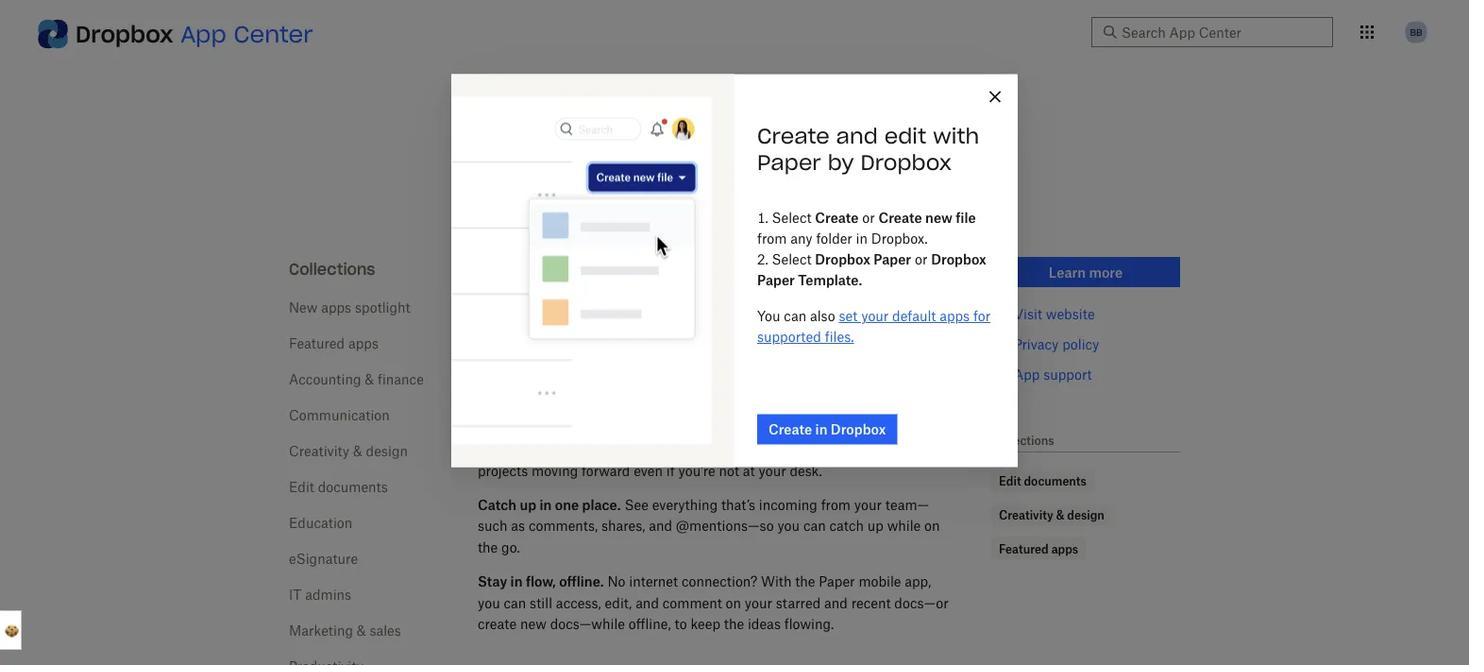 Task type: vqa. For each thing, say whether or not it's contained in the screenshot.
top Creativity
yes



Task type: locate. For each thing, give the bounding box(es) containing it.
up inside see everything that's incoming from your team— such as comments, shares, and @mentions—so you can catch up while on the go.
[[868, 518, 884, 534]]

forward
[[582, 462, 630, 478]]

1 horizontal spatial you
[[758, 308, 781, 324]]

0 horizontal spatial featured apps
[[289, 335, 379, 351]]

comments, down one
[[529, 518, 598, 534]]

sales
[[370, 622, 401, 638]]

your inside post and reply to comments, so you can keep projects moving forward even if you're not at your desk.
[[759, 462, 787, 478]]

dropbox paper template.
[[758, 252, 987, 288]]

1 vertical spatial comments,
[[529, 518, 598, 534]]

create down stay on the bottom left
[[478, 616, 517, 632]]

create
[[862, 288, 901, 304], [478, 616, 517, 632]]

0 vertical spatial collections
[[289, 259, 376, 279]]

1 vertical spatial a
[[623, 330, 630, 346]]

1 vertical spatial keep
[[691, 616, 721, 632]]

can down collaborative
[[616, 309, 639, 325]]

create for create in dropbox
[[769, 421, 813, 437]]

1 horizontal spatial creativity & design
[[1000, 508, 1105, 522]]

so
[[770, 386, 784, 402], [807, 441, 822, 457]]

so inside the create new docs or edit existing ones, and share them with your team right from the app, so you can capture inspiration wherever you are.
[[770, 386, 784, 402]]

1 vertical spatial app,
[[905, 573, 932, 589]]

2 horizontal spatial to
[[927, 309, 939, 325]]

from inside select create or create new file from any folder in dropbox.
[[758, 231, 787, 247]]

free
[[801, 330, 825, 346]]

0 horizontal spatial edit
[[793, 364, 817, 380]]

2 you from the left
[[590, 309, 613, 325]]

1 vertical spatial early
[[516, 309, 546, 325]]

everything inside dropbox paper is a collaborative workspace that helps teams create and share early ideas. you can work with everything from video and images, to code and sound—all in a single place. and it comes free with dropbox.
[[708, 309, 774, 325]]

keep inside post and reply to comments, so you can keep projects moving forward even if you're not at your desk.
[[877, 441, 907, 457]]

in up desk.
[[816, 421, 828, 437]]

in inside dropbox paper is a collaborative workspace that helps teams create and share early ideas. you can work with everything from video and images, to code and sound—all in a single place. and it comes free with dropbox.
[[607, 330, 619, 346]]

dropbox. up paper.
[[872, 231, 928, 247]]

0 horizontal spatial keep
[[691, 616, 721, 632]]

1 horizontal spatial edit
[[885, 123, 927, 149]]

catch up in one place.
[[478, 497, 621, 513]]

as
[[511, 518, 525, 534]]

collections up new apps spotlight
[[289, 259, 376, 279]]

to inside dropbox paper is a collaborative workspace that helps teams create and share early ideas. you can work with everything from video and images, to code and sound—all in a single place. and it comes free with dropbox.
[[927, 309, 939, 325]]

1 vertical spatial app
[[1015, 366, 1041, 382]]

no internet connection? with the paper mobile app, you can still access, edit, and comment on your starred and recent docs—or create new docs—while offline, to keep the ideas flowing.
[[478, 573, 949, 632]]

can down 'existing'
[[814, 386, 836, 402]]

with up file at the top right of the page
[[934, 123, 980, 149]]

accounting
[[289, 371, 361, 387]]

and up flowing.
[[825, 594, 848, 611]]

0 horizontal spatial create
[[478, 616, 517, 632]]

1 vertical spatial creativity & design link
[[1000, 505, 1105, 524]]

0 vertical spatial up
[[520, 497, 537, 513]]

0 horizontal spatial documents
[[318, 478, 388, 495]]

apps for "new apps spotlight" link
[[321, 299, 352, 315]]

and up sound—all
[[525, 259, 549, 275]]

finance
[[378, 371, 424, 387]]

your up wherever
[[583, 386, 611, 402]]

0 vertical spatial comments,
[[735, 441, 804, 457]]

1 vertical spatial featured apps link
[[1000, 539, 1079, 558]]

mobile
[[859, 573, 902, 589]]

up up as
[[520, 497, 537, 513]]

catch
[[478, 497, 517, 513]]

can left 'still'
[[504, 594, 526, 611]]

0 horizontal spatial design
[[366, 443, 408, 459]]

connection?
[[682, 573, 758, 589]]

and
[[837, 123, 878, 149], [525, 259, 549, 275], [905, 288, 928, 304], [848, 309, 871, 325], [512, 330, 535, 346], [909, 364, 933, 380], [657, 441, 681, 457], [649, 518, 673, 534], [636, 594, 659, 611], [825, 594, 848, 611]]

apps for right 'featured apps' link
[[1052, 542, 1079, 556]]

edit
[[1000, 474, 1022, 488], [289, 478, 314, 495]]

moving
[[532, 462, 578, 478]]

and right code
[[512, 330, 535, 346]]

on inside no internet connection? with the paper mobile app, you can still access, edit, and comment on your starred and recent docs—or create new docs—while offline, to keep the ideas flowing.
[[726, 594, 742, 611]]

docs—while
[[550, 616, 625, 632]]

0 horizontal spatial featured
[[289, 335, 345, 351]]

keep up team—
[[877, 441, 907, 457]]

set
[[839, 308, 858, 324]]

0 horizontal spatial up
[[520, 497, 537, 513]]

can down create in dropbox in the right of the page
[[851, 441, 874, 457]]

new left file at the top right of the page
[[926, 210, 953, 226]]

paper by dropbox dropbox
[[557, 128, 752, 176]]

select for create
[[772, 210, 812, 226]]

files.
[[825, 329, 855, 345]]

place. left and
[[675, 330, 711, 346]]

and
[[715, 330, 741, 346]]

1 vertical spatial share
[[478, 309, 512, 325]]

the down and
[[716, 386, 736, 402]]

2 vertical spatial or
[[777, 364, 789, 380]]

paper inside paper by dropbox dropbox
[[557, 128, 621, 154]]

select down the any in the right of the page
[[772, 252, 812, 268]]

0 vertical spatial everything
[[708, 309, 774, 325]]

app, down 'docs'
[[740, 386, 766, 402]]

and right "shares,"
[[649, 518, 673, 534]]

0 vertical spatial on
[[925, 518, 941, 534]]

your inside the 'set your default apps for supported files.'
[[862, 308, 889, 324]]

team—
[[886, 497, 930, 513]]

the down such
[[478, 539, 498, 555]]

1 vertical spatial place.
[[582, 497, 621, 513]]

with
[[934, 123, 980, 149], [763, 259, 791, 275], [677, 309, 705, 325], [829, 330, 857, 346], [552, 386, 579, 402]]

0 horizontal spatial by
[[628, 128, 654, 154]]

2 horizontal spatial new
[[926, 210, 953, 226]]

policy
[[1063, 336, 1100, 352]]

1 vertical spatial everything
[[652, 497, 718, 513]]

to inside no internet connection? with the paper mobile app, you can still access, edit, and comment on your starred and recent docs—or create new docs—while offline, to keep the ideas flowing.
[[675, 616, 687, 632]]

stay
[[478, 573, 507, 589]]

with up wherever
[[552, 386, 579, 402]]

1 vertical spatial select
[[772, 252, 812, 268]]

early inside dropbox paper is a collaborative workspace that helps teams create and share early ideas. you can work with everything from video and images, to code and sound—all in a single place. and it comes free with dropbox.
[[516, 309, 546, 325]]

0 horizontal spatial so
[[770, 386, 784, 402]]

a right is
[[588, 288, 596, 304]]

@mentions—so
[[676, 518, 774, 534]]

1 vertical spatial collections
[[992, 433, 1055, 447]]

paper inside dropbox paper is a collaborative workspace that helps teams create and share early ideas. you can work with everything from video and images, to code and sound—all in a single place. and it comes free with dropbox.
[[535, 288, 571, 304]]

0 horizontal spatial place.
[[582, 497, 621, 513]]

early
[[591, 259, 623, 275], [516, 309, 546, 325]]

0 vertical spatial create
[[862, 288, 901, 304]]

your inside no internet connection? with the paper mobile app, you can still access, edit, and comment on your starred and recent docs—or create new docs—while offline, to keep the ideas flowing.
[[745, 594, 773, 611]]

shares,
[[602, 518, 646, 534]]

app, inside the create new docs or edit existing ones, and share them with your team right from the app, so you can capture inspiration wherever you are.
[[740, 386, 766, 402]]

0 horizontal spatial creativity
[[289, 443, 350, 459]]

in up the select dropbox paper or
[[856, 231, 868, 247]]

edit documents link
[[1000, 471, 1087, 490], [289, 478, 388, 495]]

projects up moving
[[514, 441, 567, 457]]

0 vertical spatial keep
[[877, 441, 907, 457]]

it admins
[[289, 586, 352, 602]]

1 horizontal spatial featured apps
[[1000, 542, 1079, 556]]

1 horizontal spatial collections
[[992, 433, 1055, 447]]

from right right
[[683, 386, 713, 402]]

& for bottommost creativity & design link
[[1057, 508, 1065, 522]]

1 vertical spatial up
[[868, 518, 884, 534]]

reply
[[684, 441, 715, 457]]

collections for apps
[[289, 259, 376, 279]]

and up select create or create new file from any folder in dropbox.
[[837, 123, 878, 149]]

create inside the create new docs or edit existing ones, and share them with your team right from the app, so you can capture inspiration wherever you are.
[[668, 364, 710, 380]]

1 horizontal spatial featured
[[1000, 542, 1049, 556]]

1 vertical spatial create
[[478, 616, 517, 632]]

still
[[530, 594, 553, 611]]

on right "while"
[[925, 518, 941, 534]]

can down helps
[[784, 308, 807, 324]]

1 vertical spatial design
[[1068, 508, 1105, 522]]

and right ones,
[[909, 364, 933, 380]]

from up catch
[[822, 497, 851, 513]]

your right at
[[759, 462, 787, 478]]

0 horizontal spatial app,
[[740, 386, 766, 402]]

everything
[[708, 309, 774, 325], [652, 497, 718, 513]]

if
[[667, 462, 675, 478]]

app, up docs—or
[[905, 573, 932, 589]]

app left center
[[181, 19, 227, 48]]

with up that
[[763, 259, 791, 275]]

0 vertical spatial creativity
[[289, 443, 350, 459]]

& for 'accounting & finance' link
[[365, 371, 374, 387]]

app support
[[1015, 366, 1093, 382]]

you inside no internet connection? with the paper mobile app, you can still access, edit, and comment on your starred and recent docs—or create new docs—while offline, to keep the ideas flowing.
[[478, 594, 500, 611]]

place. up "shares,"
[[582, 497, 621, 513]]

0 horizontal spatial new
[[521, 616, 547, 632]]

0 vertical spatial a
[[588, 288, 596, 304]]

collections down app support
[[992, 433, 1055, 447]]

1 vertical spatial projects
[[478, 462, 528, 478]]

comments, up at
[[735, 441, 804, 457]]

comment
[[663, 594, 723, 611]]

0 horizontal spatial early
[[516, 309, 546, 325]]

or
[[863, 210, 875, 226], [915, 252, 928, 268], [777, 364, 789, 380]]

your inside the create new docs or edit existing ones, and share them with your team right from the app, so you can capture inspiration wherever you are.
[[583, 386, 611, 402]]

1 vertical spatial new
[[714, 364, 740, 380]]

privacy policy link
[[992, 333, 1181, 355]]

1 horizontal spatial design
[[1068, 508, 1105, 522]]

and up offline,
[[636, 594, 659, 611]]

1 horizontal spatial to
[[719, 441, 731, 457]]

ideas
[[626, 259, 661, 275], [748, 616, 781, 632]]

1 vertical spatial on
[[726, 594, 742, 611]]

you down stay on the bottom left
[[478, 594, 500, 611]]

you inside post and reply to comments, so you can keep projects moving forward even if you're not at your desk.
[[825, 441, 848, 457]]

everything down you're
[[652, 497, 718, 513]]

from inside dropbox paper is a collaborative workspace that helps teams create and share early ideas. you can work with everything from video and images, to code and sound—all in a single place. and it comes free with dropbox.
[[777, 309, 807, 325]]

your inside see everything that's incoming from your team— such as comments, shares, and @mentions—so you can catch up while on the go.
[[855, 497, 882, 513]]

0 vertical spatial to
[[927, 309, 939, 325]]

visit website
[[1015, 306, 1096, 322]]

featured apps for top 'featured apps' link
[[289, 335, 379, 351]]

early left ideas.
[[516, 309, 546, 325]]

no
[[608, 573, 626, 589]]

2 horizontal spatial or
[[915, 252, 928, 268]]

1 horizontal spatial creativity & design link
[[1000, 505, 1105, 524]]

1 horizontal spatial app
[[1015, 366, 1041, 382]]

1 vertical spatial so
[[807, 441, 822, 457]]

new apps spotlight
[[289, 299, 411, 315]]

1 horizontal spatial app,
[[905, 573, 932, 589]]

0 horizontal spatial creativity & design link
[[289, 443, 408, 459]]

so up desk.
[[807, 441, 822, 457]]

0 horizontal spatial you
[[590, 309, 613, 325]]

or right paper.
[[915, 252, 928, 268]]

dropbox. inside dropbox paper is a collaborative workspace that helps teams create and share early ideas. you can work with everything from video and images, to code and sound—all in a single place. and it comes free with dropbox.
[[860, 330, 917, 346]]

0 horizontal spatial comments,
[[529, 518, 598, 534]]

from
[[758, 231, 787, 247], [777, 309, 807, 325], [683, 386, 713, 402], [822, 497, 851, 513]]

ideas down starred on the bottom right
[[748, 616, 781, 632]]

0 horizontal spatial ideas
[[626, 259, 661, 275]]

for
[[974, 308, 991, 324]]

1 vertical spatial creativity
[[1000, 508, 1054, 522]]

1 you from the left
[[758, 308, 781, 324]]

featured apps link
[[289, 335, 379, 351], [1000, 539, 1079, 558]]

create inside no internet connection? with the paper mobile app, you can still access, edit, and comment on your starred and recent docs—or create new docs—while offline, to keep the ideas flowing.
[[478, 616, 517, 632]]

internet
[[629, 573, 678, 589]]

to down comment
[[675, 616, 687, 632]]

on down connection?
[[726, 594, 742, 611]]

in left single
[[607, 330, 619, 346]]

comes
[[757, 330, 798, 346]]

1 horizontal spatial a
[[623, 330, 630, 346]]

0 horizontal spatial a
[[588, 288, 596, 304]]

or for select dropbox paper or
[[915, 252, 928, 268]]

your up catch
[[855, 497, 882, 513]]

documents
[[1025, 474, 1087, 488], [318, 478, 388, 495]]

1 vertical spatial ideas
[[748, 616, 781, 632]]

in inside "button"
[[816, 421, 828, 437]]

1 vertical spatial or
[[915, 252, 928, 268]]

you down incoming
[[778, 518, 800, 534]]

so down 'docs'
[[770, 386, 784, 402]]

not
[[719, 462, 740, 478]]

you down that
[[758, 308, 781, 324]]

in inside select create or create new file from any folder in dropbox.
[[856, 231, 868, 247]]

while
[[888, 518, 921, 534]]

creativity
[[289, 443, 350, 459], [1000, 508, 1054, 522]]

0 vertical spatial or
[[863, 210, 875, 226]]

paper inside no internet connection? with the paper mobile app, you can still access, edit, and comment on your starred and recent docs—or create new docs—while offline, to keep the ideas flowing.
[[819, 573, 856, 589]]

select up the any in the right of the page
[[772, 210, 812, 226]]

you inside create and edit with paper by dropbox dialog
[[758, 308, 781, 324]]

your
[[862, 308, 889, 324], [583, 386, 611, 402], [759, 462, 787, 478], [855, 497, 882, 513], [745, 594, 773, 611]]

0 horizontal spatial creativity & design
[[289, 443, 408, 459]]

design for top creativity & design link
[[366, 443, 408, 459]]

2 select from the top
[[772, 252, 812, 268]]

and inside the create new docs or edit existing ones, and share them with your team right from the app, so you can capture inspiration wherever you are.
[[909, 364, 933, 380]]

create new docs or edit existing ones, and share them with your team right from the app, so you can capture inspiration wherever you are.
[[478, 364, 933, 423]]

0 vertical spatial new
[[926, 210, 953, 226]]

keep down comment
[[691, 616, 721, 632]]

share inside the create new docs or edit existing ones, and share them with your team right from the app, so you can capture inspiration wherever you are.
[[478, 386, 512, 402]]

starred
[[776, 594, 821, 611]]

create for create and share early ideas collaboratively with dropbox paper.
[[478, 259, 522, 275]]

existing
[[821, 364, 870, 380]]

collections
[[289, 259, 376, 279], [992, 433, 1055, 447]]

1 horizontal spatial so
[[807, 441, 822, 457]]

create up images,
[[862, 288, 901, 304]]

everything up the it
[[708, 309, 774, 325]]

paper
[[557, 128, 621, 154], [758, 149, 822, 175], [874, 252, 912, 268], [758, 272, 795, 288], [535, 288, 571, 304], [819, 573, 856, 589]]

create inside create and edit with paper by dropbox
[[758, 123, 830, 149]]

ideas up collaborative
[[626, 259, 661, 275]]

1 select from the top
[[772, 210, 812, 226]]

early up collaborative
[[591, 259, 623, 275]]

can
[[784, 308, 807, 324], [616, 309, 639, 325], [814, 386, 836, 402], [851, 441, 874, 457], [804, 518, 826, 534], [504, 594, 526, 611]]

to right images,
[[927, 309, 939, 325]]

0 horizontal spatial edit
[[289, 478, 314, 495]]

you right ideas.
[[590, 309, 613, 325]]

post and reply to comments, so you can keep projects moving forward even if you're not at your desk.
[[478, 441, 907, 478]]

set your default apps for supported files. link
[[758, 308, 991, 345]]

share up the inspiration
[[478, 386, 512, 402]]

0 vertical spatial place.
[[675, 330, 711, 346]]

default
[[893, 308, 937, 324]]

new left 'docs'
[[714, 364, 740, 380]]

to up not
[[719, 441, 731, 457]]

create for create and edit with paper by dropbox
[[758, 123, 830, 149]]

0 vertical spatial design
[[366, 443, 408, 459]]

or right 'docs'
[[777, 364, 789, 380]]

share up code
[[478, 309, 512, 325]]

create
[[758, 123, 830, 149], [816, 210, 859, 226], [879, 210, 923, 226], [478, 259, 522, 275], [668, 364, 710, 380], [769, 421, 813, 437]]

or up the select dropbox paper or
[[863, 210, 875, 226]]

or inside the create new docs or edit existing ones, and share them with your team right from the app, so you can capture inspiration wherever you are.
[[777, 364, 789, 380]]

everything inside see everything that's incoming from your team— such as comments, shares, and @mentions—so you can catch up while on the go.
[[652, 497, 718, 513]]

you down create in dropbox in the right of the page
[[825, 441, 848, 457]]

communication
[[289, 407, 390, 423]]

1 vertical spatial dropbox.
[[860, 330, 917, 346]]

1 horizontal spatial or
[[863, 210, 875, 226]]

1 horizontal spatial by
[[828, 149, 854, 175]]

the up starred on the bottom right
[[796, 573, 816, 589]]

0 horizontal spatial or
[[777, 364, 789, 380]]

projects down keep at the bottom left
[[478, 462, 528, 478]]

your down the with
[[745, 594, 773, 611]]

0 horizontal spatial app
[[181, 19, 227, 48]]

dropbox.
[[872, 231, 928, 247], [860, 330, 917, 346]]

dropbox. down images,
[[860, 330, 917, 346]]

from up "supported"
[[777, 309, 807, 325]]

the inside the create new docs or edit existing ones, and share them with your team right from the app, so you can capture inspiration wherever you are.
[[716, 386, 736, 402]]

0 vertical spatial edit
[[885, 123, 927, 149]]

and up if
[[657, 441, 681, 457]]

select inside select create or create new file from any folder in dropbox.
[[772, 210, 812, 226]]

post
[[626, 441, 654, 457]]

education link
[[289, 514, 353, 530]]

share up is
[[552, 259, 588, 275]]

a
[[588, 288, 596, 304], [623, 330, 630, 346]]

1 horizontal spatial on
[[925, 518, 941, 534]]

0 vertical spatial creativity & design link
[[289, 443, 408, 459]]

and inside see everything that's incoming from your team— such as comments, shares, and @mentions—so you can catch up while on the go.
[[649, 518, 673, 534]]

can inside see everything that's incoming from your team— such as comments, shares, and @mentions—so you can catch up while on the go.
[[804, 518, 826, 534]]

0 horizontal spatial collections
[[289, 259, 376, 279]]

0 vertical spatial featured apps
[[289, 335, 379, 351]]

or for create new docs or edit existing ones, and share them with your team right from the app, so you can capture inspiration wherever you are.
[[777, 364, 789, 380]]

2 vertical spatial new
[[521, 616, 547, 632]]

dropbox inside create in dropbox "button"
[[831, 421, 887, 437]]

1 horizontal spatial keep
[[877, 441, 907, 457]]

new down 'still'
[[521, 616, 547, 632]]

support
[[1044, 366, 1093, 382]]

dropbox
[[76, 19, 174, 48], [661, 128, 752, 154], [861, 149, 952, 175], [557, 160, 611, 176], [816, 252, 871, 268], [932, 252, 987, 268], [794, 259, 850, 275], [478, 288, 531, 304], [831, 421, 887, 437]]

by inside paper by dropbox dropbox
[[628, 128, 654, 154]]

app,
[[740, 386, 766, 402], [905, 573, 932, 589]]

0 horizontal spatial on
[[726, 594, 742, 611]]

the inside see everything that's incoming from your team— such as comments, shares, and @mentions—so you can catch up while on the go.
[[478, 539, 498, 555]]

dropbox. inside select create or create new file from any folder in dropbox.
[[872, 231, 928, 247]]

the
[[716, 386, 736, 402], [478, 539, 498, 555], [796, 573, 816, 589], [724, 616, 745, 632]]

up
[[520, 497, 537, 513], [868, 518, 884, 534]]

to
[[927, 309, 939, 325], [719, 441, 731, 457], [675, 616, 687, 632]]

by
[[628, 128, 654, 154], [828, 149, 854, 175]]

0 horizontal spatial edit documents
[[289, 478, 388, 495]]

a left single
[[623, 330, 630, 346]]

paper.
[[853, 259, 893, 275]]

create inside "button"
[[769, 421, 813, 437]]

can left catch
[[804, 518, 826, 534]]

from left the any in the right of the page
[[758, 231, 787, 247]]

app down privacy on the right bottom
[[1015, 366, 1041, 382]]

1 horizontal spatial creativity
[[1000, 508, 1054, 522]]

0 vertical spatial app,
[[740, 386, 766, 402]]

privacy policy
[[1015, 336, 1100, 352]]

with inside create and edit with paper by dropbox
[[934, 123, 980, 149]]

you inside see everything that's incoming from your team— such as comments, shares, and @mentions—so you can catch up while on the go.
[[778, 518, 800, 534]]

up left "while"
[[868, 518, 884, 534]]

with inside the create new docs or edit existing ones, and share them with your team right from the app, so you can capture inspiration wherever you are.
[[552, 386, 579, 402]]

on inside see everything that's incoming from your team— such as comments, shares, and @mentions—so you can catch up while on the go.
[[925, 518, 941, 534]]

from inside the create new docs or edit existing ones, and share them with your team right from the app, so you can capture inspiration wherever you are.
[[683, 386, 713, 402]]

your right set
[[862, 308, 889, 324]]



Task type: describe. For each thing, give the bounding box(es) containing it.
can inside no internet connection? with the paper mobile app, you can still access, edit, and comment on your starred and recent docs—or create new docs—while offline, to keep the ideas flowing.
[[504, 594, 526, 611]]

ideas inside no internet connection? with the paper mobile app, you can still access, edit, and comment on your starred and recent docs—or create new docs—while offline, to keep the ideas flowing.
[[748, 616, 781, 632]]

1 horizontal spatial documents
[[1025, 474, 1087, 488]]

by inside create and edit with paper by dropbox
[[828, 149, 854, 175]]

create and edit with paper by dropbox
[[758, 123, 980, 175]]

& for top creativity & design link
[[353, 443, 363, 459]]

comments, inside post and reply to comments, so you can keep projects moving forward even if you're not at your desk.
[[735, 441, 804, 457]]

0 horizontal spatial edit documents link
[[289, 478, 388, 495]]

to inside post and reply to comments, so you can keep projects moving forward even if you're not at your desk.
[[719, 441, 731, 457]]

template.
[[799, 272, 863, 288]]

projects inside post and reply to comments, so you can keep projects moving forward even if you're not at your desk.
[[478, 462, 528, 478]]

is
[[574, 288, 585, 304]]

and inside post and reply to comments, so you can keep projects moving forward even if you're not at your desk.
[[657, 441, 681, 457]]

them
[[516, 386, 548, 402]]

can inside the create new docs or edit existing ones, and share them with your team right from the app, so you can capture inspiration wherever you are.
[[814, 386, 836, 402]]

0 vertical spatial featured apps link
[[289, 335, 379, 351]]

can inside create and edit with paper by dropbox dialog
[[784, 308, 807, 324]]

Search App Center text field
[[1122, 22, 1323, 43]]

creativity for bottommost creativity & design link
[[1000, 508, 1054, 522]]

dropbox inside 'dropbox paper template.'
[[932, 252, 987, 268]]

admins
[[305, 586, 352, 602]]

place. inside dropbox paper is a collaborative workspace that helps teams create and share early ideas. you can work with everything from video and images, to code and sound—all in a single place. and it comes free with dropbox.
[[675, 330, 711, 346]]

1 horizontal spatial edit documents
[[1000, 474, 1087, 488]]

one
[[555, 497, 579, 513]]

code
[[478, 330, 508, 346]]

0 vertical spatial share
[[552, 259, 588, 275]]

so inside post and reply to comments, so you can keep projects moving forward even if you're not at your desk.
[[807, 441, 822, 457]]

that
[[754, 288, 779, 304]]

paper inside create and edit with paper by dropbox
[[758, 149, 822, 175]]

center
[[234, 19, 313, 48]]

with down set
[[829, 330, 857, 346]]

collaborative
[[599, 288, 679, 304]]

offline.
[[560, 573, 604, 589]]

keep projects moving.
[[478, 441, 623, 457]]

app education modal image image
[[452, 97, 712, 444]]

at
[[743, 462, 755, 478]]

video
[[811, 309, 844, 325]]

supported
[[758, 329, 822, 345]]

team
[[614, 386, 646, 402]]

select dropbox paper or
[[772, 252, 932, 268]]

paper inside 'dropbox paper template.'
[[758, 272, 795, 288]]

sound—all
[[539, 330, 604, 346]]

desk.
[[790, 462, 823, 478]]

single
[[634, 330, 671, 346]]

offline,
[[629, 616, 671, 632]]

marketing & sales
[[289, 622, 401, 638]]

design for bottommost creativity & design link
[[1068, 508, 1105, 522]]

that's
[[722, 497, 756, 513]]

any
[[791, 231, 813, 247]]

select for dropbox
[[772, 252, 812, 268]]

0 vertical spatial early
[[591, 259, 623, 275]]

comments, inside see everything that's incoming from your team— such as comments, shares, and @mentions—so you can catch up while on the go.
[[529, 518, 598, 534]]

in left one
[[540, 497, 552, 513]]

with
[[762, 573, 792, 589]]

privacy
[[1015, 336, 1059, 352]]

capture
[[840, 386, 888, 402]]

new inside the create new docs or edit existing ones, and share them with your team right from the app, so you can capture inspiration wherever you are.
[[714, 364, 740, 380]]

can inside post and reply to comments, so you can keep projects moving forward even if you're not at your desk.
[[851, 441, 874, 457]]

create inside dropbox paper is a collaborative workspace that helps teams create and share early ideas. you can work with everything from video and images, to code and sound—all in a single place. and it comes free with dropbox.
[[862, 288, 901, 304]]

featured apps for right 'featured apps' link
[[1000, 542, 1079, 556]]

edit inside the create new docs or edit existing ones, and share them with your team right from the app, so you can capture inspiration wherever you are.
[[793, 364, 817, 380]]

in right stay on the bottom left
[[511, 573, 523, 589]]

see
[[625, 497, 649, 513]]

select create or create new file from any folder in dropbox.
[[758, 210, 977, 247]]

1 horizontal spatial edit
[[1000, 474, 1022, 488]]

you're
[[679, 462, 716, 478]]

create in dropbox button
[[758, 414, 898, 444]]

can inside dropbox paper is a collaborative workspace that helps teams create and share early ideas. you can work with everything from video and images, to code and sound—all in a single place. and it comes free with dropbox.
[[616, 309, 639, 325]]

new
[[289, 299, 318, 315]]

0 vertical spatial creativity & design
[[289, 443, 408, 459]]

collections for documents
[[992, 433, 1055, 447]]

inspiration
[[478, 407, 545, 423]]

0 vertical spatial projects
[[514, 441, 567, 457]]

the down connection?
[[724, 616, 745, 632]]

create and edit with paper by dropbox dialog
[[452, 74, 1018, 467]]

you down team
[[609, 407, 632, 423]]

flow,
[[526, 573, 556, 589]]

apps for top 'featured apps' link
[[349, 335, 379, 351]]

1 vertical spatial creativity & design
[[1000, 508, 1105, 522]]

creativity for top creativity & design link
[[289, 443, 350, 459]]

dropbox inside create and edit with paper by dropbox
[[861, 149, 952, 175]]

you inside dropbox paper is a collaborative workspace that helps teams create and share early ideas. you can work with everything from video and images, to code and sound—all in a single place. and it comes free with dropbox.
[[590, 309, 613, 325]]

marketing & sales link
[[289, 622, 401, 638]]

collaboratively
[[664, 259, 759, 275]]

teams
[[820, 288, 858, 304]]

stay in flow, offline.
[[478, 573, 604, 589]]

and inside create and edit with paper by dropbox
[[837, 123, 878, 149]]

you can also
[[758, 308, 839, 324]]

it admins link
[[289, 586, 352, 602]]

you up create in dropbox in the right of the page
[[788, 386, 810, 402]]

new apps spotlight link
[[289, 299, 411, 315]]

create and share early ideas collaboratively with dropbox paper.
[[478, 259, 893, 275]]

new inside no internet connection? with the paper mobile app, you can still access, edit, and comment on your starred and recent docs—or create new docs—while offline, to keep the ideas flowing.
[[521, 616, 547, 632]]

education
[[289, 514, 353, 530]]

and up default
[[905, 288, 928, 304]]

dropbox inside dropbox paper is a collaborative workspace that helps teams create and share early ideas. you can work with everything from video and images, to code and sound—all in a single place. and it comes free with dropbox.
[[478, 288, 531, 304]]

esignature
[[289, 550, 358, 566]]

& for marketing & sales 'link'
[[357, 622, 366, 638]]

from inside see everything that's incoming from your team— such as comments, shares, and @mentions—so you can catch up while on the go.
[[822, 497, 851, 513]]

featured for right 'featured apps' link
[[1000, 542, 1049, 556]]

featured for top 'featured apps' link
[[289, 335, 345, 351]]

new inside select create or create new file from any folder in dropbox.
[[926, 210, 953, 226]]

create for create new docs or edit existing ones, and share them with your team right from the app, so you can capture inspiration wherever you are.
[[668, 364, 710, 380]]

docs
[[744, 364, 773, 380]]

1 horizontal spatial featured apps link
[[1000, 539, 1079, 558]]

esignature link
[[289, 550, 358, 566]]

keep inside no internet connection? with the paper mobile app, you can still access, edit, and comment on your starred and recent docs—or create new docs—while offline, to keep the ideas flowing.
[[691, 616, 721, 632]]

app, inside no internet connection? with the paper mobile app, you can still access, edit, and comment on your starred and recent docs—or create new docs—while offline, to keep the ideas flowing.
[[905, 573, 932, 589]]

ones,
[[873, 364, 906, 380]]

edit inside create and edit with paper by dropbox
[[885, 123, 927, 149]]

go.
[[502, 539, 520, 555]]

keep
[[478, 441, 511, 457]]

with right work
[[677, 309, 705, 325]]

apps inside the 'set your default apps for supported files.'
[[940, 308, 970, 324]]

incoming
[[759, 497, 818, 513]]

moving.
[[571, 441, 623, 457]]

are.
[[635, 407, 658, 423]]

also
[[811, 308, 836, 324]]

workspace
[[683, 288, 750, 304]]

ideas.
[[550, 309, 586, 325]]

docs—or
[[895, 594, 949, 611]]

dropbox app center
[[76, 19, 313, 48]]

access,
[[556, 594, 602, 611]]

even
[[634, 462, 663, 478]]

work
[[642, 309, 673, 325]]

visit website link
[[992, 302, 1181, 325]]

accounting & finance link
[[289, 371, 424, 387]]

share inside dropbox paper is a collaborative workspace that helps teams create and share early ideas. you can work with everything from video and images, to code and sound—all in a single place. and it comes free with dropbox.
[[478, 309, 512, 325]]

accounting & finance
[[289, 371, 424, 387]]

marketing
[[289, 622, 353, 638]]

create in dropbox
[[769, 421, 887, 437]]

visit
[[1015, 306, 1043, 322]]

flowing.
[[785, 616, 835, 632]]

1 horizontal spatial edit documents link
[[1000, 471, 1087, 490]]

spotlight
[[355, 299, 411, 315]]

and up 'files.'
[[848, 309, 871, 325]]

it
[[744, 330, 753, 346]]

wherever
[[548, 407, 606, 423]]

0 vertical spatial app
[[181, 19, 227, 48]]

or inside select create or create new file from any folder in dropbox.
[[863, 210, 875, 226]]



